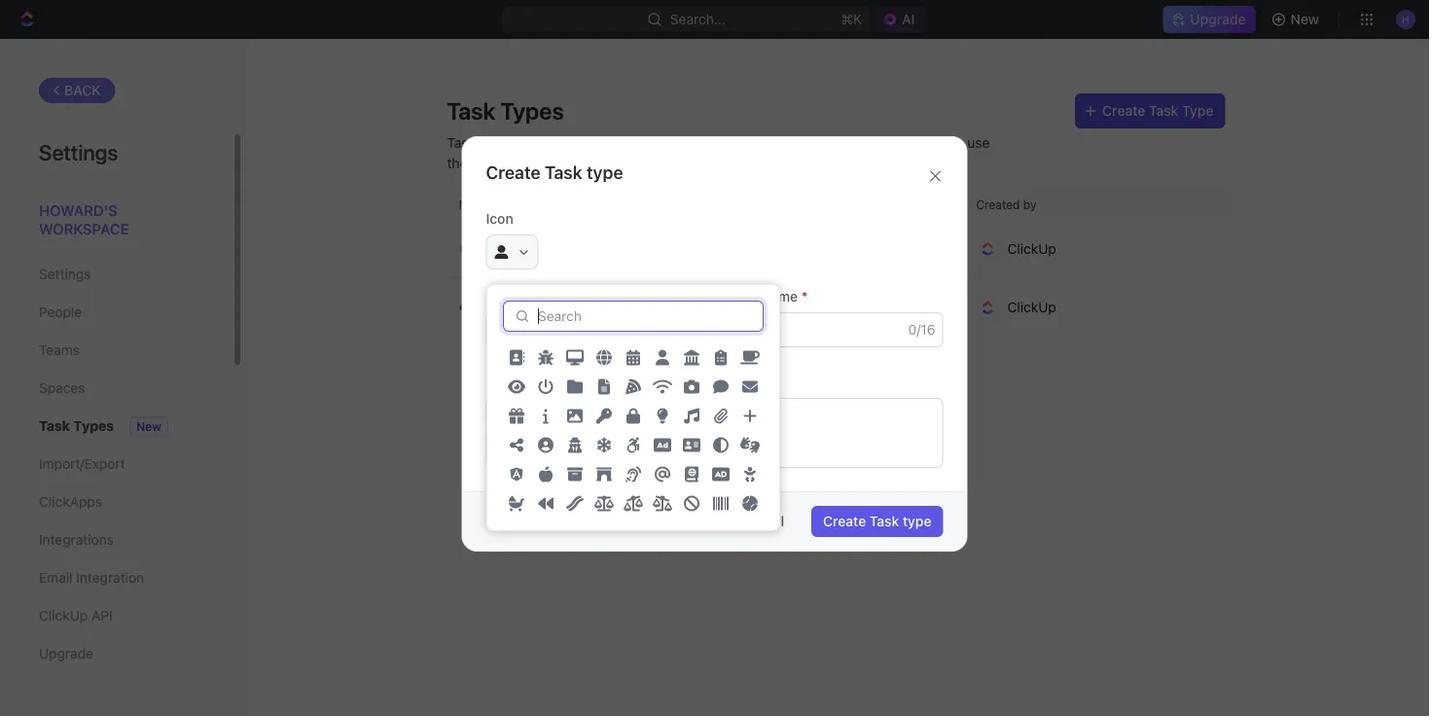 Task type: describe. For each thing, give the bounding box(es) containing it.
rectangle ad image
[[654, 437, 671, 453]]

invoices,
[[739, 155, 794, 171]]

paperclip image
[[713, 408, 729, 424]]

to
[[951, 134, 964, 150]]

clickapps link
[[39, 486, 194, 519]]

hands asl interpreting image
[[741, 437, 760, 453]]

by
[[1024, 198, 1037, 211]]

things
[[504, 155, 543, 171]]

circle half stroke image
[[713, 437, 729, 453]]

people,
[[688, 155, 735, 171]]

people
[[39, 304, 82, 320]]

baby image
[[742, 466, 758, 482]]

gift image
[[509, 408, 525, 424]]

envelope image
[[742, 379, 758, 394]]

plural
[[723, 289, 759, 305]]

1 vertical spatial upgrade link
[[39, 637, 194, 670]]

2 tasks from the left
[[912, 134, 948, 150]]

teams
[[39, 342, 80, 358]]

singular name *
[[486, 289, 588, 305]]

ban image
[[684, 496, 700, 511]]

new inside new button
[[1291, 11, 1320, 27]]

icon
[[486, 211, 514, 227]]

camera image
[[684, 379, 700, 394]]

milestone
[[490, 299, 553, 315]]

task types inside settings element
[[39, 418, 114, 434]]

teams link
[[39, 334, 194, 367]]

plus image
[[742, 408, 758, 424]]

1 tasks from the left
[[447, 134, 483, 150]]

info image
[[538, 408, 554, 424]]

singular
[[486, 289, 539, 305]]

barcode image
[[713, 496, 729, 511]]

of
[[896, 134, 909, 150]]

type inside button
[[903, 513, 932, 529]]

0 vertical spatial type
[[587, 162, 623, 182]]

created
[[977, 198, 1020, 211]]

upgrade inside settings element
[[39, 646, 93, 662]]

key image
[[597, 408, 612, 424]]

circle user image
[[538, 437, 554, 453]]

lock image
[[626, 408, 641, 424]]

clickup api link
[[39, 599, 194, 633]]

2 horizontal spatial create
[[1103, 103, 1146, 119]]

audio description image
[[712, 466, 730, 482]]

clickup for task
[[1008, 240, 1057, 256]]

image image
[[567, 408, 583, 424]]

scale unbalanced flip image
[[653, 496, 672, 511]]

names
[[787, 134, 828, 150]]

0 vertical spatial types
[[501, 97, 564, 125]]

bug image
[[538, 350, 554, 365]]

2 vertical spatial create
[[823, 513, 866, 529]]

people link
[[39, 296, 194, 329]]

comment image
[[713, 379, 729, 394]]

integration
[[76, 570, 144, 586]]

address book image
[[509, 350, 525, 365]]

email integration link
[[39, 561, 194, 595]]

apple whole image
[[538, 466, 554, 482]]

like
[[546, 155, 568, 171]]

1 horizontal spatial upgrade link
[[1163, 6, 1256, 33]]

desktop image
[[566, 350, 584, 365]]

created by
[[977, 198, 1037, 211]]

box archive image
[[567, 466, 583, 482]]

bacon image
[[566, 496, 584, 511]]

clickup api
[[39, 608, 113, 624]]

create task type button
[[812, 506, 943, 537]]

name for plural
[[763, 289, 798, 305]]

share nodes image
[[509, 437, 525, 453]]

mug saucer image
[[741, 350, 760, 365]]

* for plural name *
[[802, 289, 808, 305]]

icons
[[859, 134, 892, 150]]

backward image
[[538, 496, 554, 511]]

customize
[[716, 134, 783, 150]]

(default)
[[523, 242, 570, 256]]

Person field
[[486, 312, 707, 347]]

email
[[39, 570, 72, 586]]

plural name *
[[723, 289, 808, 305]]

1 horizontal spatial upgrade
[[1190, 11, 1246, 27]]

calendar days image
[[626, 350, 641, 365]]

cancel button
[[729, 506, 796, 537]]

back
[[64, 82, 101, 98]]

clickup inside settings element
[[39, 608, 88, 624]]

and
[[832, 134, 855, 150]]

baby carriage image
[[509, 496, 525, 511]]

spaces link
[[39, 372, 194, 405]]

at image
[[655, 466, 670, 482]]

archway image
[[597, 466, 612, 482]]

howard's
[[39, 201, 117, 218]]

folder image
[[567, 379, 583, 394]]

email integration
[[39, 570, 144, 586]]

1 vertical spatial for
[[483, 155, 500, 171]]

howard's workspace
[[39, 201, 129, 237]]

epics,
[[571, 155, 609, 171]]

integrations
[[39, 532, 114, 548]]

pizza slice image
[[626, 379, 641, 394]]



Task type: locate. For each thing, give the bounding box(es) containing it.
user image
[[655, 350, 670, 365]]

0 horizontal spatial tasks
[[447, 134, 483, 150]]

type
[[587, 162, 623, 182], [903, 513, 932, 529]]

clickapps
[[39, 494, 102, 510]]

1 vertical spatial settings
[[39, 266, 91, 282]]

settings up howard's
[[39, 139, 118, 164]]

them
[[447, 155, 479, 171]]

description
[[486, 374, 560, 390]]

upgrade
[[1190, 11, 1246, 27], [39, 646, 93, 662]]

2 settings from the top
[[39, 266, 91, 282]]

task types
[[447, 97, 564, 125], [39, 418, 114, 434]]

1 horizontal spatial name
[[763, 289, 798, 305]]

cancel
[[740, 513, 784, 529]]

0 vertical spatial for
[[566, 134, 584, 150]]

* for singular name *
[[581, 289, 588, 305]]

name right singular
[[543, 289, 578, 305]]

workspace
[[39, 220, 129, 237]]

*
[[581, 289, 588, 305], [802, 289, 808, 305]]

settings inside 'link'
[[39, 266, 91, 282]]

1 vertical spatial new
[[136, 420, 161, 434]]

clickup
[[1008, 240, 1057, 256], [1008, 299, 1057, 315], [39, 608, 88, 624]]

user secret image
[[567, 437, 583, 453]]

create left type
[[1103, 103, 1146, 119]]

upgrade link left new button
[[1163, 6, 1256, 33]]

tasks can be used for anything in clickup. customize names and icons of tasks to use them for things like epics, customers, people, invoices, 1on1s.
[[447, 134, 990, 171]]

task types up import/export
[[39, 418, 114, 434]]

0/16 for singular name *
[[672, 322, 699, 338]]

0 horizontal spatial new
[[136, 420, 161, 434]]

People field
[[723, 312, 943, 347]]

ear listen image
[[626, 466, 641, 482]]

use
[[968, 134, 990, 150]]

clickup for milestone
[[1008, 299, 1057, 315]]

1 settings from the top
[[39, 139, 118, 164]]

accessible icon image
[[626, 437, 641, 453]]

settings up people
[[39, 266, 91, 282]]

name right plural
[[763, 289, 798, 305]]

1 horizontal spatial task types
[[447, 97, 564, 125]]

music image
[[684, 408, 700, 424]]

settings element
[[0, 39, 243, 716]]

file lines image
[[597, 379, 612, 394]]

for up epics,
[[566, 134, 584, 150]]

1 horizontal spatial create
[[823, 513, 866, 529]]

0 horizontal spatial upgrade
[[39, 646, 93, 662]]

name
[[543, 289, 578, 305], [763, 289, 798, 305]]

task (default)
[[490, 240, 570, 256]]

1 name from the left
[[543, 289, 578, 305]]

1 horizontal spatial types
[[501, 97, 564, 125]]

create
[[1103, 103, 1146, 119], [486, 162, 541, 182], [823, 513, 866, 529]]

avatar options list
[[502, 344, 765, 665]]

tasks up them
[[447, 134, 483, 150]]

tasks left to
[[912, 134, 948, 150]]

1on1s.
[[798, 155, 836, 171]]

user large image
[[495, 245, 508, 259]]

task types up can
[[447, 97, 564, 125]]

create task type
[[1103, 103, 1214, 119]]

can
[[486, 134, 509, 150]]

import/export link
[[39, 448, 194, 481]]

0 horizontal spatial for
[[483, 155, 500, 171]]

upgrade link down clickup api link
[[39, 637, 194, 670]]

1 vertical spatial upgrade
[[39, 646, 93, 662]]

in
[[645, 134, 656, 150]]

1 vertical spatial task types
[[39, 418, 114, 434]]

1 horizontal spatial create task type
[[823, 513, 932, 529]]

create task type button
[[1075, 93, 1226, 128]]

0 vertical spatial upgrade link
[[1163, 6, 1256, 33]]

upgrade link
[[1163, 6, 1256, 33], [39, 637, 194, 670]]

new
[[1291, 11, 1320, 27], [136, 420, 161, 434]]

0 vertical spatial create
[[1103, 103, 1146, 119]]

for down can
[[483, 155, 500, 171]]

0 vertical spatial upgrade
[[1190, 11, 1246, 27]]

1 vertical spatial create
[[486, 162, 541, 182]]

upgrade left new button
[[1190, 11, 1246, 27]]

0 horizontal spatial create task type
[[486, 162, 623, 182]]

for
[[566, 134, 584, 150], [483, 155, 500, 171]]

create task type
[[486, 162, 623, 182], [823, 513, 932, 529]]

1 * from the left
[[581, 289, 588, 305]]

0 vertical spatial task types
[[447, 97, 564, 125]]

2 * from the left
[[802, 289, 808, 305]]

baseball image
[[742, 496, 758, 511]]

back link
[[39, 78, 115, 103]]

landmark image
[[684, 350, 700, 365]]

create down be at the top of the page
[[486, 162, 541, 182]]

new button
[[1264, 4, 1331, 35]]

tasks
[[447, 134, 483, 150], [912, 134, 948, 150]]

* up people field
[[802, 289, 808, 305]]

1 horizontal spatial tasks
[[912, 134, 948, 150]]

1 vertical spatial type
[[903, 513, 932, 529]]

types up be at the top of the page
[[501, 97, 564, 125]]

1 horizontal spatial new
[[1291, 11, 1320, 27]]

Describe your task type text field
[[486, 398, 943, 468]]

name
[[459, 198, 491, 211]]

angular image
[[509, 466, 525, 482]]

1 0/16 from the left
[[672, 322, 699, 338]]

0 vertical spatial new
[[1291, 11, 1320, 27]]

0 horizontal spatial upgrade link
[[39, 637, 194, 670]]

1 vertical spatial types
[[73, 418, 114, 434]]

settings link
[[39, 258, 194, 291]]

clickup.
[[660, 134, 713, 150]]

power off image
[[538, 379, 554, 394]]

settings
[[39, 139, 118, 164], [39, 266, 91, 282]]

2 vertical spatial clickup
[[39, 608, 88, 624]]

0 horizontal spatial 0/16
[[672, 322, 699, 338]]

0/16
[[672, 322, 699, 338], [909, 322, 936, 338]]

search...
[[670, 11, 726, 27]]

book atlas image
[[684, 466, 700, 482]]

types up import/export
[[73, 418, 114, 434]]

scale balanced image
[[595, 496, 614, 511]]

be
[[513, 134, 528, 150]]

lightbulb image
[[655, 408, 670, 424]]

0 horizontal spatial name
[[543, 289, 578, 305]]

type
[[1182, 103, 1214, 119]]

1 vertical spatial clickup
[[1008, 299, 1057, 315]]

types inside settings element
[[73, 418, 114, 434]]

0 horizontal spatial types
[[73, 418, 114, 434]]

2 name from the left
[[763, 289, 798, 305]]

1 horizontal spatial for
[[566, 134, 584, 150]]

2 0/16 from the left
[[909, 322, 936, 338]]

wifi image
[[653, 379, 672, 394]]

0/16 for plural name *
[[909, 322, 936, 338]]

eye image
[[508, 379, 525, 394]]

⌘k
[[841, 11, 862, 27]]

types
[[501, 97, 564, 125], [73, 418, 114, 434]]

used
[[532, 134, 563, 150]]

0 vertical spatial clickup
[[1008, 240, 1057, 256]]

task inside settings element
[[39, 418, 70, 434]]

clipboard list image
[[713, 350, 729, 365]]

api
[[92, 608, 113, 624]]

create right cancel
[[823, 513, 866, 529]]

0 horizontal spatial *
[[581, 289, 588, 305]]

snowflake image
[[597, 437, 612, 453]]

1 horizontal spatial *
[[802, 289, 808, 305]]

0 vertical spatial create task type
[[486, 162, 623, 182]]

address card image
[[683, 437, 701, 453]]

anything
[[588, 134, 642, 150]]

0 horizontal spatial task types
[[39, 418, 114, 434]]

new inside settings element
[[136, 420, 161, 434]]

scale unbalanced image
[[624, 496, 643, 511]]

spaces
[[39, 380, 85, 396]]

0 vertical spatial settings
[[39, 139, 118, 164]]

create task type inside button
[[823, 513, 932, 529]]

1 vertical spatial create task type
[[823, 513, 932, 529]]

Search text field
[[538, 308, 756, 324]]

0 horizontal spatial type
[[587, 162, 623, 182]]

task
[[447, 97, 496, 125], [1149, 103, 1179, 119], [545, 162, 583, 182], [490, 240, 520, 256], [39, 418, 70, 434], [870, 513, 899, 529]]

globe image
[[597, 350, 612, 365]]

0 horizontal spatial create
[[486, 162, 541, 182]]

* up 'person' field
[[581, 289, 588, 305]]

upgrade down clickup api
[[39, 646, 93, 662]]

integrations link
[[39, 524, 194, 557]]

name for singular
[[543, 289, 578, 305]]

1 horizontal spatial type
[[903, 513, 932, 529]]

customers,
[[613, 155, 685, 171]]

1 horizontal spatial 0/16
[[909, 322, 936, 338]]

import/export
[[39, 456, 125, 472]]



Task type: vqa. For each thing, say whether or not it's contained in the screenshot.
the right type
yes



